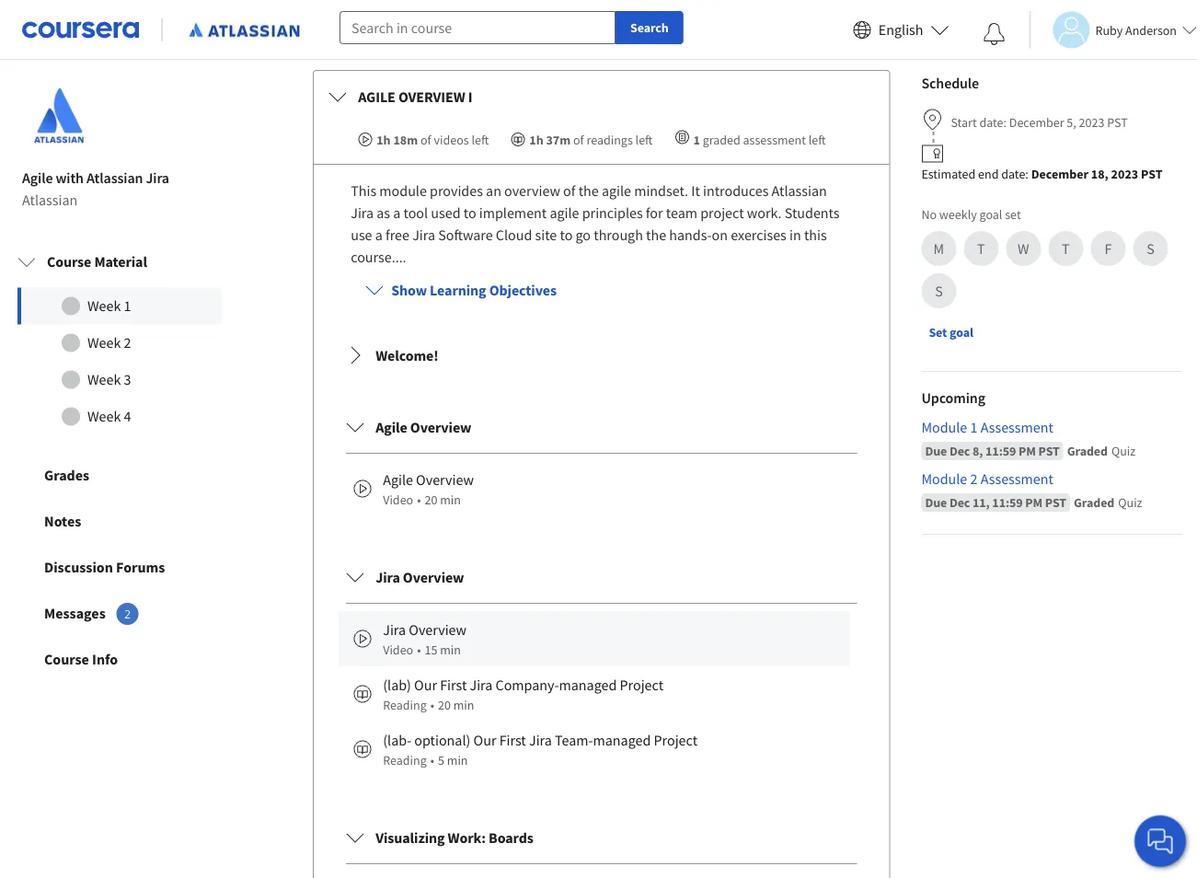 Task type: locate. For each thing, give the bounding box(es) containing it.
week 4 link
[[17, 398, 222, 435]]

estimated end date: december 18, 2023 pst
[[922, 165, 1163, 182]]

go
[[576, 225, 591, 244]]

2023 right 5,
[[1079, 113, 1105, 130]]

0 horizontal spatial t
[[978, 239, 986, 257]]

chat with us image
[[1146, 827, 1175, 856]]

2 horizontal spatial left
[[809, 131, 826, 147]]

left right readings
[[636, 131, 653, 147]]

week
[[87, 297, 121, 315], [87, 334, 121, 352], [87, 371, 121, 389], [87, 408, 121, 426]]

0 vertical spatial first
[[440, 675, 467, 694]]

ruby anderson
[[1096, 22, 1177, 38]]

0 horizontal spatial to
[[464, 203, 476, 222]]

discussion
[[44, 558, 113, 577]]

0 vertical spatial 11:59
[[986, 443, 1017, 459]]

weekly
[[940, 206, 977, 223]]

to left 'go'
[[560, 225, 573, 244]]

1 horizontal spatial 20
[[438, 697, 451, 713]]

dec left 8,
[[950, 443, 970, 459]]

visualizing work: boards button
[[332, 812, 872, 863]]

left for 1h 37m of readings left
[[636, 131, 653, 147]]

1 due from the top
[[925, 443, 947, 459]]

first inside (lab- optional) our first jira team-managed project reading • 5 min
[[499, 731, 526, 749]]

• inside agile overview video • 20 min
[[417, 491, 421, 508]]

1 vertical spatial course
[[44, 651, 89, 669]]

atlassian right 'with'
[[87, 169, 143, 188]]

project inside (lab- optional) our first jira team-managed project reading • 5 min
[[654, 731, 698, 749]]

1 vertical spatial graded
[[1074, 494, 1115, 511]]

0 vertical spatial the
[[579, 181, 599, 199]]

0 horizontal spatial goal
[[950, 324, 974, 340]]

0 vertical spatial december
[[1010, 113, 1065, 130]]

1 vertical spatial reading
[[383, 752, 427, 768]]

0 vertical spatial dec
[[950, 443, 970, 459]]

1 vertical spatial agile
[[550, 203, 579, 222]]

agile up site
[[550, 203, 579, 222]]

pst down module 2 assessment link
[[1046, 494, 1067, 511]]

1 graded assessment left
[[694, 131, 826, 147]]

first inside (lab) our first jira company-managed project reading • 20 min
[[440, 675, 467, 694]]

1 vertical spatial agile
[[376, 418, 408, 436]]

assessment
[[981, 418, 1054, 436], [981, 469, 1054, 488]]

2 up 'course info' link
[[125, 606, 131, 622]]

december
[[1010, 113, 1065, 130], [1032, 165, 1089, 182]]

1h for 1h 18m of videos left
[[377, 131, 391, 147]]

(lab-
[[383, 731, 412, 749]]

1 up the week 2 'link'
[[124, 297, 131, 315]]

1 horizontal spatial s
[[1147, 239, 1155, 257]]

english button
[[846, 0, 957, 60]]

upcoming
[[922, 388, 986, 407]]

3 week from the top
[[87, 371, 121, 389]]

module
[[922, 418, 968, 436], [922, 469, 968, 488]]

course for course material
[[47, 253, 91, 271]]

t inside tuesday element
[[978, 239, 986, 257]]

of for 1h 18m
[[421, 131, 431, 147]]

0 vertical spatial a
[[393, 203, 401, 222]]

dec for 2
[[950, 494, 970, 511]]

min down agile overview
[[440, 491, 461, 508]]

2023 right 18,
[[1112, 165, 1139, 182]]

overview for jira overview video • 15 min
[[409, 620, 467, 639]]

min up optional) at the left bottom
[[454, 697, 474, 713]]

atlassian down 'with'
[[22, 191, 78, 210]]

2 module from the top
[[922, 469, 968, 488]]

pm down module 1 assessment link
[[1019, 443, 1036, 459]]

first down jira overview video • 15 min
[[440, 675, 467, 694]]

quiz inside module 1 assessment due dec 8, 11:59 pm pst graded quiz
[[1112, 443, 1136, 459]]

37m
[[546, 131, 571, 147]]

work:
[[448, 828, 486, 847]]

graded for module 1 assessment
[[1068, 443, 1108, 459]]

overview up 15
[[409, 620, 467, 639]]

0 horizontal spatial our
[[414, 675, 437, 694]]

set
[[1005, 206, 1021, 223]]

0 horizontal spatial 20
[[425, 491, 438, 508]]

atlassian
[[87, 169, 143, 188], [772, 181, 827, 199], [22, 191, 78, 210]]

reading inside (lab- optional) our first jira team-managed project reading • 5 min
[[383, 752, 427, 768]]

week up week 3
[[87, 334, 121, 352]]

2 1h from the left
[[530, 131, 544, 147]]

pm down module 2 assessment link
[[1026, 494, 1043, 511]]

december left 5,
[[1010, 113, 1065, 130]]

1 vertical spatial 2023
[[1112, 165, 1139, 182]]

module inside module 2 assessment due dec 11, 11:59 pm pst graded quiz
[[922, 469, 968, 488]]

1 vertical spatial managed
[[593, 731, 651, 749]]

of right the overview
[[563, 181, 576, 199]]

0 horizontal spatial 1h
[[377, 131, 391, 147]]

agile left 'with'
[[22, 169, 53, 188]]

1h
[[377, 131, 391, 147], [530, 131, 544, 147]]

left right assessment
[[809, 131, 826, 147]]

1 vertical spatial dec
[[950, 494, 970, 511]]

1 module from the top
[[922, 418, 968, 436]]

1 vertical spatial video
[[383, 641, 413, 658]]

notes link
[[0, 499, 240, 545]]

1 horizontal spatial left
[[636, 131, 653, 147]]

0 vertical spatial s
[[1147, 239, 1155, 257]]

1 vertical spatial 2
[[971, 469, 978, 488]]

11:59 right '11,'
[[993, 494, 1023, 511]]

assessment for module 1 assessment
[[981, 418, 1054, 436]]

0 vertical spatial 2023
[[1079, 113, 1105, 130]]

show learning objectives
[[391, 281, 557, 299]]

course info link
[[0, 637, 240, 683]]

course for course info
[[44, 651, 89, 669]]

pst down module 1 assessment link
[[1039, 443, 1060, 459]]

agile up agile overview video • 20 min
[[376, 418, 408, 436]]

dec inside module 2 assessment due dec 11, 11:59 pm pst graded quiz
[[950, 494, 970, 511]]

20 up optional) at the left bottom
[[438, 697, 451, 713]]

due inside module 2 assessment due dec 11, 11:59 pm pst graded quiz
[[925, 494, 947, 511]]

1 horizontal spatial 2023
[[1112, 165, 1139, 182]]

2 horizontal spatial 1
[[971, 418, 978, 436]]

1 vertical spatial assessment
[[981, 469, 1054, 488]]

quiz down module 1 assessment link
[[1112, 443, 1136, 459]]

week up week 2
[[87, 297, 121, 315]]

our right (lab)
[[414, 675, 437, 694]]

overview down agile overview
[[416, 470, 474, 489]]

video
[[383, 491, 413, 508], [383, 641, 413, 658]]

of inside this module provides an overview of the agile mindset. it introduces atlassian jira as a tool used to implement agile principles for team project work. students use a free jira software cloud site to go through the hands-on exercises in this course....
[[563, 181, 576, 199]]

1 horizontal spatial goal
[[980, 206, 1003, 223]]

pm inside module 1 assessment due dec 8, 11:59 pm pst graded quiz
[[1019, 443, 1036, 459]]

1 horizontal spatial our
[[474, 731, 497, 749]]

readings
[[587, 131, 633, 147]]

dec left '11,'
[[950, 494, 970, 511]]

overview inside agile overview video • 20 min
[[416, 470, 474, 489]]

module inside module 1 assessment due dec 8, 11:59 pm pst graded quiz
[[922, 418, 968, 436]]

agile inside agile overview video • 20 min
[[383, 470, 413, 489]]

on
[[712, 225, 728, 244]]

date: right start
[[980, 113, 1007, 130]]

11:59 inside module 2 assessment due dec 11, 11:59 pm pst graded quiz
[[993, 494, 1023, 511]]

2 up '11,'
[[971, 469, 978, 488]]

wednesday element
[[1008, 233, 1040, 264]]

free
[[386, 225, 410, 244]]

1 vertical spatial due
[[925, 494, 947, 511]]

1h left 37m
[[530, 131, 544, 147]]

overview up agile overview video • 20 min
[[410, 418, 472, 436]]

due
[[925, 443, 947, 459], [925, 494, 947, 511]]

reading
[[383, 697, 427, 713], [383, 752, 427, 768]]

december left 18,
[[1032, 165, 1089, 182]]

to
[[464, 203, 476, 222], [560, 225, 573, 244]]

1 horizontal spatial 1
[[694, 131, 700, 147]]

module for module 2 assessment
[[922, 469, 968, 488]]

2 up 3
[[124, 334, 131, 352]]

1 horizontal spatial 1h
[[530, 131, 544, 147]]

our right optional) at the left bottom
[[474, 731, 497, 749]]

tuesday element
[[966, 233, 997, 264]]

course....
[[351, 247, 407, 266]]

1 horizontal spatial agile
[[602, 181, 631, 199]]

1 vertical spatial pm
[[1026, 494, 1043, 511]]

week left 4
[[87, 408, 121, 426]]

overview inside dropdown button
[[410, 418, 472, 436]]

0 vertical spatial assessment
[[981, 418, 1054, 436]]

1 dec from the top
[[950, 443, 970, 459]]

graded down module 2 assessment link
[[1074, 494, 1115, 511]]

quiz
[[1112, 443, 1136, 459], [1119, 494, 1143, 511]]

0 vertical spatial our
[[414, 675, 437, 694]]

atlassian up students
[[772, 181, 827, 199]]

2 inside 'link'
[[124, 334, 131, 352]]

schedule
[[922, 73, 980, 92]]

video left 15
[[383, 641, 413, 658]]

the up principles
[[579, 181, 599, 199]]

goal left set on the top right
[[980, 206, 1003, 223]]

0 horizontal spatial 1
[[124, 297, 131, 315]]

week for week 2
[[87, 334, 121, 352]]

jira up jira overview video • 15 min
[[376, 568, 400, 586]]

forums
[[116, 558, 165, 577]]

1 vertical spatial first
[[499, 731, 526, 749]]

1 reading from the top
[[383, 697, 427, 713]]

• left 15
[[417, 641, 421, 658]]

2 reading from the top
[[383, 752, 427, 768]]

(lab) our first jira company-managed project reading • 20 min
[[383, 675, 664, 713]]

2 vertical spatial 1
[[971, 418, 978, 436]]

• left 5
[[431, 752, 434, 768]]

module 1 assessment link
[[922, 416, 1183, 438]]

agile
[[22, 169, 53, 188], [376, 418, 408, 436], [383, 470, 413, 489]]

assessment inside module 2 assessment due dec 11, 11:59 pm pst graded quiz
[[981, 469, 1054, 488]]

0 vertical spatial module
[[922, 418, 968, 436]]

date: right end
[[1002, 165, 1029, 182]]

0 horizontal spatial the
[[579, 181, 599, 199]]

2 left from the left
[[636, 131, 653, 147]]

pm inside module 2 assessment due dec 11, 11:59 pm pst graded quiz
[[1026, 494, 1043, 511]]

1 vertical spatial 20
[[438, 697, 451, 713]]

• up optional) at the left bottom
[[431, 697, 434, 713]]

set goal
[[929, 324, 974, 340]]

0 horizontal spatial a
[[375, 225, 383, 244]]

18m
[[393, 131, 418, 147]]

saturday element
[[1135, 233, 1167, 264]]

course material
[[47, 253, 147, 271]]

1 horizontal spatial first
[[499, 731, 526, 749]]

course left 'material'
[[47, 253, 91, 271]]

atlassian image
[[22, 79, 96, 153]]

course
[[47, 253, 91, 271], [44, 651, 89, 669]]

1 left from the left
[[472, 131, 489, 147]]

assessment
[[743, 131, 806, 147]]

1h 37m of readings left
[[530, 131, 653, 147]]

1 vertical spatial quiz
[[1119, 494, 1143, 511]]

20 down agile overview
[[425, 491, 438, 508]]

of right "18m"
[[421, 131, 431, 147]]

to up software
[[464, 203, 476, 222]]

pst right 5,
[[1108, 113, 1128, 130]]

1 t from the left
[[978, 239, 986, 257]]

pst inside module 2 assessment due dec 11, 11:59 pm pst graded quiz
[[1046, 494, 1067, 511]]

overview for agile overview video • 20 min
[[416, 470, 474, 489]]

reading down (lab-
[[383, 752, 427, 768]]

2 dec from the top
[[950, 494, 970, 511]]

week left 3
[[87, 371, 121, 389]]

0 vertical spatial quiz
[[1112, 443, 1136, 459]]

jira left team-
[[529, 731, 552, 749]]

show learning objectives button
[[351, 268, 572, 312]]

1 horizontal spatial t
[[1062, 239, 1070, 257]]

1 vertical spatial module
[[922, 469, 968, 488]]

1 vertical spatial 1
[[124, 297, 131, 315]]

0 vertical spatial managed
[[559, 675, 617, 694]]

graded down module 1 assessment link
[[1068, 443, 1108, 459]]

team
[[666, 203, 698, 222]]

module for module 1 assessment
[[922, 418, 968, 436]]

min right 5
[[447, 752, 468, 768]]

provides
[[430, 181, 483, 199]]

min right 15
[[440, 641, 461, 658]]

reading down (lab)
[[383, 697, 427, 713]]

1 inside "week 1" link
[[124, 297, 131, 315]]

course info
[[44, 651, 118, 669]]

11:59 inside module 1 assessment due dec 8, 11:59 pm pst graded quiz
[[986, 443, 1017, 459]]

pst
[[1108, 113, 1128, 130], [1141, 165, 1163, 182], [1039, 443, 1060, 459], [1046, 494, 1067, 511]]

left
[[472, 131, 489, 147], [636, 131, 653, 147], [809, 131, 826, 147]]

course inside course material dropdown button
[[47, 253, 91, 271]]

thursday element
[[1051, 233, 1082, 264]]

s right "friday" element
[[1147, 239, 1155, 257]]

left right videos
[[472, 131, 489, 147]]

0 vertical spatial agile
[[602, 181, 631, 199]]

0 vertical spatial graded
[[1068, 443, 1108, 459]]

agile down agile overview
[[383, 470, 413, 489]]

1 vertical spatial a
[[375, 225, 383, 244]]

1 assessment from the top
[[981, 418, 1054, 436]]

dec inside module 1 assessment due dec 8, 11:59 pm pst graded quiz
[[950, 443, 970, 459]]

1 1h from the left
[[377, 131, 391, 147]]

0 vertical spatial date:
[[980, 113, 1007, 130]]

company-
[[496, 675, 559, 694]]

quiz down module 2 assessment link
[[1119, 494, 1143, 511]]

reading inside (lab) our first jira company-managed project reading • 20 min
[[383, 697, 427, 713]]

2 assessment from the top
[[981, 469, 1054, 488]]

assessment down module 1 assessment due dec 8, 11:59 pm pst graded quiz at the right of the page
[[981, 469, 1054, 488]]

2 due from the top
[[925, 494, 947, 511]]

jira up (lab)
[[383, 620, 406, 639]]

3
[[124, 371, 131, 389]]

0 horizontal spatial s
[[935, 281, 943, 300]]

of right 37m
[[573, 131, 584, 147]]

11,
[[973, 494, 990, 511]]

0 horizontal spatial first
[[440, 675, 467, 694]]

the down the for
[[646, 225, 667, 244]]

0 vertical spatial course
[[47, 253, 91, 271]]

1h left "18m"
[[377, 131, 391, 147]]

week for week 3
[[87, 371, 121, 389]]

agile inside dropdown button
[[376, 418, 408, 436]]

1 horizontal spatial the
[[646, 225, 667, 244]]

week inside 'link'
[[87, 334, 121, 352]]

it
[[691, 181, 700, 199]]

notes
[[44, 512, 81, 531]]

0 vertical spatial reading
[[383, 697, 427, 713]]

a right as
[[393, 203, 401, 222]]

• inside (lab) our first jira company-managed project reading • 20 min
[[431, 697, 434, 713]]

min
[[440, 491, 461, 508], [440, 641, 461, 658], [454, 697, 474, 713], [447, 752, 468, 768]]

t for tuesday element
[[978, 239, 986, 257]]

11:59 right 8,
[[986, 443, 1017, 459]]

0 vertical spatial agile
[[22, 169, 53, 188]]

2
[[124, 334, 131, 352], [971, 469, 978, 488], [125, 606, 131, 622]]

visualizing
[[376, 828, 445, 847]]

1 vertical spatial goal
[[950, 324, 974, 340]]

overview up jira overview video • 15 min
[[403, 568, 464, 586]]

video inside jira overview video • 15 min
[[383, 641, 413, 658]]

18,
[[1092, 165, 1109, 182]]

dec for 1
[[950, 443, 970, 459]]

software
[[438, 225, 493, 244]]

graded inside module 1 assessment due dec 8, 11:59 pm pst graded quiz
[[1068, 443, 1108, 459]]

1 video from the top
[[383, 491, 413, 508]]

1 vertical spatial project
[[654, 731, 698, 749]]

2 video from the top
[[383, 641, 413, 658]]

f
[[1105, 239, 1112, 257]]

a right use
[[375, 225, 383, 244]]

1 for week 1
[[124, 297, 131, 315]]

assessment up 8,
[[981, 418, 1054, 436]]

0 vertical spatial video
[[383, 491, 413, 508]]

assessment inside module 1 assessment due dec 8, 11:59 pm pst graded quiz
[[981, 418, 1054, 436]]

t right w on the right top of the page
[[1062, 239, 1070, 257]]

overview inside jira overview video • 15 min
[[409, 620, 467, 639]]

welcome!
[[376, 346, 439, 364]]

• down agile overview
[[417, 491, 421, 508]]

due inside module 1 assessment due dec 8, 11:59 pm pst graded quiz
[[925, 443, 947, 459]]

0 vertical spatial 20
[[425, 491, 438, 508]]

jira right 'with'
[[146, 169, 169, 188]]

1 week from the top
[[87, 297, 121, 315]]

1 vertical spatial s
[[935, 281, 943, 300]]

discussion forums link
[[0, 545, 240, 591]]

graded inside module 2 assessment due dec 11, 11:59 pm pst graded quiz
[[1074, 494, 1115, 511]]

t inside thursday 'element'
[[1062, 239, 1070, 257]]

1 vertical spatial 11:59
[[993, 494, 1023, 511]]

4 week from the top
[[87, 408, 121, 426]]

0 vertical spatial 2
[[124, 334, 131, 352]]

4
[[124, 408, 131, 426]]

0 horizontal spatial agile
[[550, 203, 579, 222]]

course left info
[[44, 651, 89, 669]]

due for module 1 assessment
[[925, 443, 947, 459]]

jira left "company-"
[[470, 675, 493, 694]]

1 left graded
[[694, 131, 700, 147]]

week 1
[[87, 297, 131, 315]]

t down no weekly goal set
[[978, 239, 986, 257]]

agile up principles
[[602, 181, 631, 199]]

0 horizontal spatial left
[[472, 131, 489, 147]]

first down (lab) our first jira company-managed project reading • 20 min
[[499, 731, 526, 749]]

goal right "set"
[[950, 324, 974, 340]]

overview for jira overview
[[403, 568, 464, 586]]

agile inside agile with atlassian jira atlassian
[[22, 169, 53, 188]]

1 vertical spatial our
[[474, 731, 497, 749]]

video inside agile overview video • 20 min
[[383, 491, 413, 508]]

min inside (lab- optional) our first jira team-managed project reading • 5 min
[[447, 752, 468, 768]]

course inside 'course info' link
[[44, 651, 89, 669]]

s for sunday element
[[935, 281, 943, 300]]

2 inside module 2 assessment due dec 11, 11:59 pm pst graded quiz
[[971, 469, 978, 488]]

due left 8,
[[925, 443, 947, 459]]

2 horizontal spatial atlassian
[[772, 181, 827, 199]]

2 week from the top
[[87, 334, 121, 352]]

1 vertical spatial to
[[560, 225, 573, 244]]

end
[[979, 165, 999, 182]]

• inside jira overview video • 15 min
[[417, 641, 421, 658]]

0 vertical spatial pm
[[1019, 443, 1036, 459]]

quiz inside module 2 assessment due dec 11, 11:59 pm pst graded quiz
[[1119, 494, 1143, 511]]

of
[[421, 131, 431, 147], [573, 131, 584, 147], [563, 181, 576, 199]]

due left '11,'
[[925, 494, 947, 511]]

video down agile overview
[[383, 491, 413, 508]]

overview inside dropdown button
[[403, 568, 464, 586]]

2 t from the left
[[1062, 239, 1070, 257]]

0 vertical spatial due
[[925, 443, 947, 459]]

1 up 8,
[[971, 418, 978, 436]]

20
[[425, 491, 438, 508], [438, 697, 451, 713]]

2 vertical spatial agile
[[383, 470, 413, 489]]

0 vertical spatial project
[[620, 675, 664, 694]]

11:59
[[986, 443, 1017, 459], [993, 494, 1023, 511]]

with
[[56, 169, 84, 188]]

1 inside module 1 assessment due dec 8, 11:59 pm pst graded quiz
[[971, 418, 978, 436]]

agile overview i button
[[314, 71, 890, 122]]

2 vertical spatial 2
[[125, 606, 131, 622]]

1
[[694, 131, 700, 147], [124, 297, 131, 315], [971, 418, 978, 436]]

min inside agile overview video • 20 min
[[440, 491, 461, 508]]

s up "set"
[[935, 281, 943, 300]]

11:59 for 1
[[986, 443, 1017, 459]]



Task type: describe. For each thing, give the bounding box(es) containing it.
welcome! button
[[332, 329, 872, 381]]

i
[[468, 87, 473, 106]]

discussion forums
[[44, 558, 165, 577]]

3 left from the left
[[809, 131, 826, 147]]

video for agile
[[383, 491, 413, 508]]

work.
[[747, 203, 782, 222]]

5,
[[1067, 113, 1077, 130]]

20 inside agile overview video • 20 min
[[425, 491, 438, 508]]

team-
[[555, 731, 593, 749]]

min inside (lab) our first jira company-managed project reading • 20 min
[[454, 697, 474, 713]]

20 inside (lab) our first jira company-managed project reading • 20 min
[[438, 697, 451, 713]]

m
[[934, 239, 945, 257]]

search button
[[616, 11, 684, 44]]

optional)
[[415, 731, 471, 749]]

(lab- optional) our first jira team-managed project reading • 5 min
[[383, 731, 698, 768]]

project inside (lab) our first jira company-managed project reading • 20 min
[[620, 675, 664, 694]]

as
[[377, 203, 390, 222]]

pst inside module 1 assessment due dec 8, 11:59 pm pst graded quiz
[[1039, 443, 1060, 459]]

2 for week
[[124, 334, 131, 352]]

for
[[646, 203, 663, 222]]

agile overview video • 20 min
[[383, 470, 474, 508]]

1 for module 1 assessment due dec 8, 11:59 pm pst graded quiz
[[971, 418, 978, 436]]

an
[[486, 181, 502, 199]]

jira left as
[[351, 203, 374, 222]]

atlassian inside this module provides an overview of the agile mindset. it introduces atlassian jira as a tool used to implement agile principles for team project work. students use a free jira software cloud site to go through the hands-on exercises in this course....
[[772, 181, 827, 199]]

jira inside agile with atlassian jira atlassian
[[146, 169, 169, 188]]

quiz for module 2 assessment
[[1119, 494, 1143, 511]]

help center image
[[1150, 830, 1172, 852]]

in
[[790, 225, 801, 244]]

search
[[631, 19, 669, 36]]

material
[[94, 253, 147, 271]]

jira inside jira overview video • 15 min
[[383, 620, 406, 639]]

1 vertical spatial date:
[[1002, 165, 1029, 182]]

show
[[391, 281, 427, 299]]

used
[[431, 203, 461, 222]]

1 horizontal spatial a
[[393, 203, 401, 222]]

agile overview button
[[332, 401, 872, 453]]

videos
[[434, 131, 469, 147]]

left for 1h 18m of videos left
[[472, 131, 489, 147]]

principles
[[582, 203, 643, 222]]

Search in course text field
[[340, 11, 616, 44]]

through
[[594, 225, 643, 244]]

monday element
[[924, 233, 955, 264]]

• inside (lab- optional) our first jira team-managed project reading • 5 min
[[431, 752, 434, 768]]

graded
[[703, 131, 741, 147]]

sunday element
[[924, 275, 955, 306]]

use
[[351, 225, 372, 244]]

show notifications image
[[984, 23, 1006, 45]]

graded for module 2 assessment
[[1074, 494, 1115, 511]]

1h for 1h 37m of readings left
[[530, 131, 544, 147]]

jira overview button
[[332, 551, 872, 603]]

jira overview video • 15 min
[[383, 620, 467, 658]]

11:59 for 2
[[993, 494, 1023, 511]]

introduces
[[703, 181, 769, 199]]

agile for agile overview
[[376, 418, 408, 436]]

0 vertical spatial to
[[464, 203, 476, 222]]

agile for agile overview video • 20 min
[[383, 470, 413, 489]]

video for jira
[[383, 641, 413, 658]]

5
[[438, 752, 445, 768]]

jira overview
[[376, 568, 464, 586]]

s for saturday element
[[1147, 239, 1155, 257]]

hands-
[[670, 225, 712, 244]]

managed inside (lab- optional) our first jira team-managed project reading • 5 min
[[593, 731, 651, 749]]

week 2
[[87, 334, 131, 352]]

1 vertical spatial the
[[646, 225, 667, 244]]

agile with atlassian jira atlassian
[[22, 169, 169, 210]]

t for thursday 'element'
[[1062, 239, 1070, 257]]

agile overview i
[[358, 87, 473, 106]]

overview
[[398, 87, 465, 106]]

agile for agile with atlassian jira atlassian
[[22, 169, 53, 188]]

objectives
[[489, 281, 557, 299]]

this module provides an overview of the agile mindset. it introduces atlassian jira as a tool used to implement agile principles for team project work. students use a free jira software cloud site to go through the hands-on exercises in this course....
[[351, 181, 840, 266]]

students
[[785, 203, 840, 222]]

week for week 4
[[87, 408, 121, 426]]

no weekly goal set
[[922, 206, 1021, 223]]

min inside jira overview video • 15 min
[[440, 641, 461, 658]]

cloud
[[496, 225, 532, 244]]

grades
[[44, 466, 89, 485]]

pm for module 2 assessment
[[1026, 494, 1043, 511]]

jira inside dropdown button
[[376, 568, 400, 586]]

info
[[92, 651, 118, 669]]

0 vertical spatial goal
[[980, 206, 1003, 223]]

jira down tool
[[413, 225, 435, 244]]

learning
[[430, 281, 487, 299]]

ruby
[[1096, 22, 1123, 38]]

jira inside (lab- optional) our first jira team-managed project reading • 5 min
[[529, 731, 552, 749]]

1h 18m of videos left
[[377, 131, 489, 147]]

overview for agile overview
[[410, 418, 472, 436]]

overview
[[505, 181, 560, 199]]

1 horizontal spatial atlassian
[[87, 169, 143, 188]]

pm for module 1 assessment
[[1019, 443, 1036, 459]]

estimated
[[922, 165, 976, 182]]

goal inside set goal "button"
[[950, 324, 974, 340]]

our inside (lab- optional) our first jira team-managed project reading • 5 min
[[474, 731, 497, 749]]

grades link
[[0, 453, 240, 499]]

module 1 assessment due dec 8, 11:59 pm pst graded quiz
[[922, 418, 1136, 459]]

quiz for module 1 assessment
[[1112, 443, 1136, 459]]

week 4
[[87, 408, 131, 426]]

start
[[951, 113, 977, 130]]

coursera image
[[22, 15, 139, 44]]

mindset.
[[634, 181, 689, 199]]

module
[[380, 181, 427, 199]]

week 2 link
[[17, 325, 222, 362]]

week 3
[[87, 371, 131, 389]]

jira inside (lab) our first jira company-managed project reading • 20 min
[[470, 675, 493, 694]]

(lab)
[[383, 675, 411, 694]]

week 3 link
[[17, 362, 222, 398]]

managed inside (lab) our first jira company-managed project reading • 20 min
[[559, 675, 617, 694]]

english
[[879, 21, 924, 39]]

this
[[351, 181, 377, 199]]

w
[[1018, 239, 1030, 257]]

friday element
[[1093, 233, 1124, 264]]

1 horizontal spatial to
[[560, 225, 573, 244]]

0 vertical spatial 1
[[694, 131, 700, 147]]

week for week 1
[[87, 297, 121, 315]]

due for module 2 assessment
[[925, 494, 947, 511]]

0 horizontal spatial atlassian
[[22, 191, 78, 210]]

ruby anderson button
[[1030, 12, 1198, 48]]

module 2 assessment due dec 11, 11:59 pm pst graded quiz
[[922, 469, 1143, 511]]

1 vertical spatial december
[[1032, 165, 1089, 182]]

2 for module
[[971, 469, 978, 488]]

tool
[[404, 203, 428, 222]]

boards
[[489, 828, 534, 847]]

agile overview
[[376, 418, 472, 436]]

anderson
[[1126, 22, 1177, 38]]

course material button
[[3, 236, 237, 288]]

of for 1h 37m
[[573, 131, 584, 147]]

0 horizontal spatial 2023
[[1079, 113, 1105, 130]]

module 2 assessment link
[[922, 467, 1183, 489]]

assessment for module 2 assessment
[[981, 469, 1054, 488]]

pst right 18,
[[1141, 165, 1163, 182]]

set goal button
[[922, 315, 981, 349]]

our inside (lab) our first jira company-managed project reading • 20 min
[[414, 675, 437, 694]]



Task type: vqa. For each thing, say whether or not it's contained in the screenshot.
second 1h
yes



